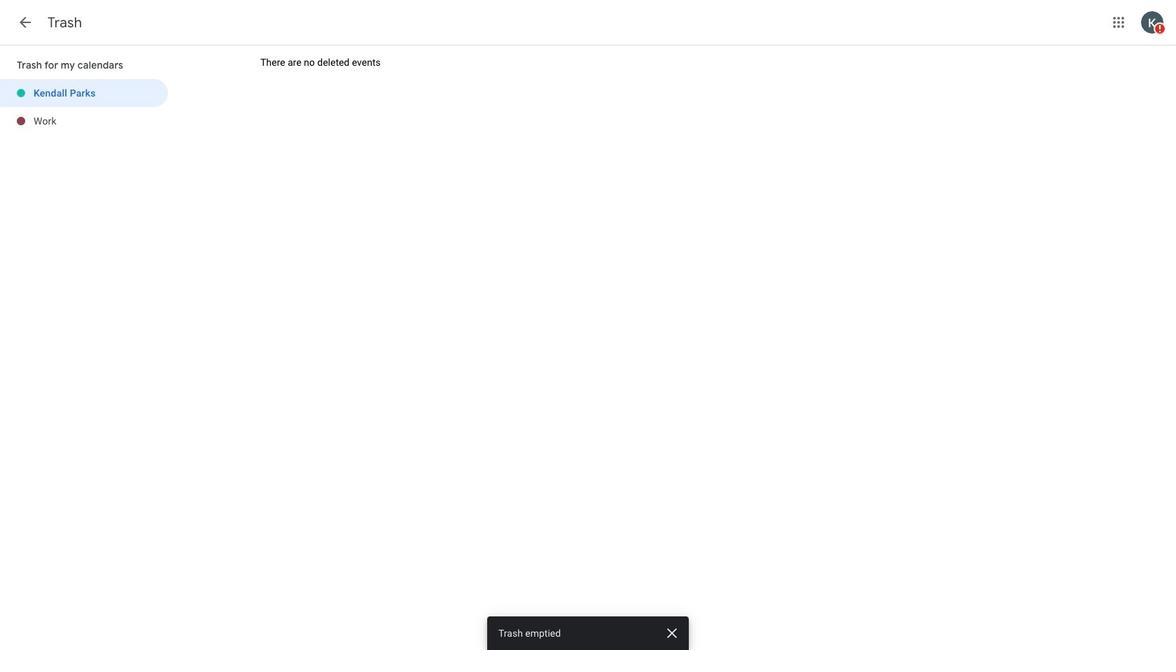 Task type: vqa. For each thing, say whether or not it's contained in the screenshot.
heading
yes



Task type: locate. For each thing, give the bounding box(es) containing it.
list
[[0, 79, 168, 135]]

heading
[[48, 14, 82, 32]]

list item
[[0, 79, 168, 107]]



Task type: describe. For each thing, give the bounding box(es) containing it.
go back image
[[17, 14, 34, 31]]



